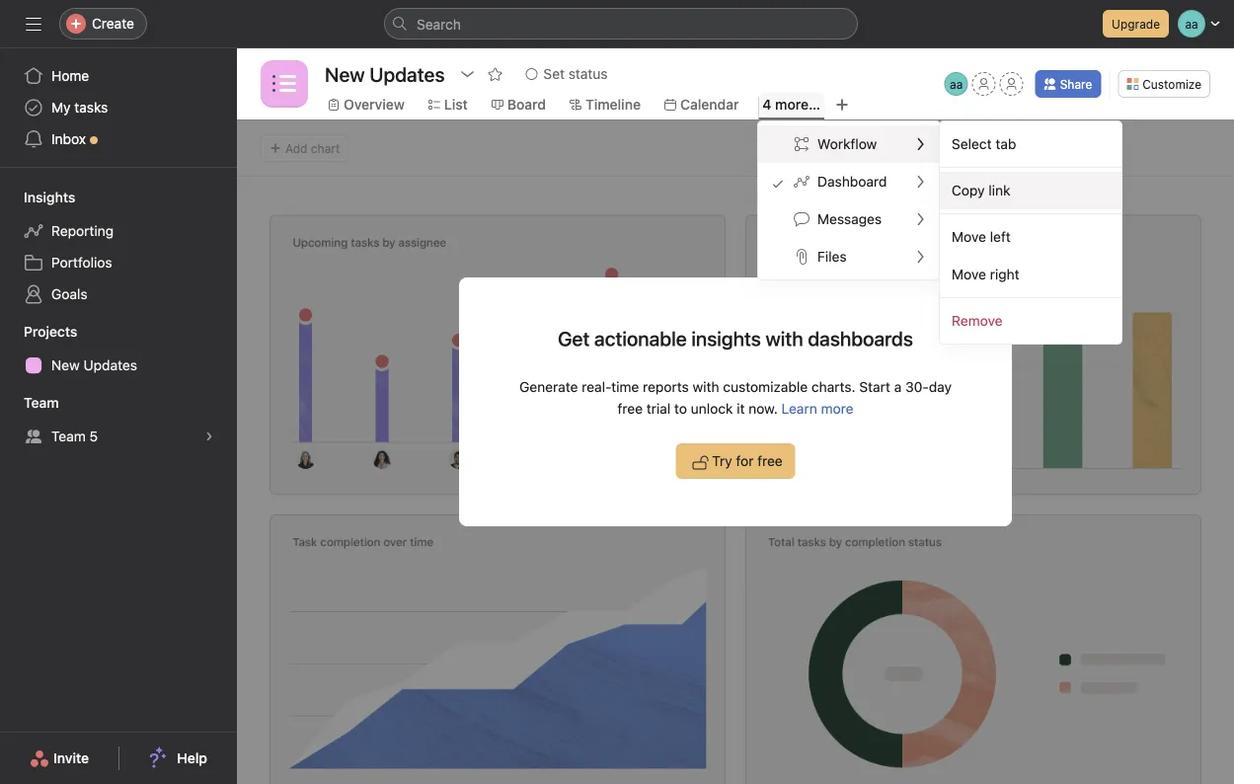 Task type: describe. For each thing, give the bounding box(es) containing it.
copy link menu item
[[940, 172, 1122, 209]]

home
[[51, 68, 89, 84]]

overview link
[[328, 94, 405, 116]]

reporting
[[51, 223, 114, 239]]

move left
[[952, 229, 1011, 245]]

add
[[285, 141, 308, 155]]

board
[[507, 96, 546, 113]]

see details, team 5 image
[[203, 431, 215, 442]]

team 5 link
[[12, 421, 225, 452]]

new updates
[[51, 357, 137, 373]]

share
[[1060, 77, 1093, 91]]

learn
[[782, 400, 817, 417]]

generate
[[519, 379, 578, 395]]

it
[[737, 400, 745, 417]]

new updates link
[[12, 350, 225, 381]]

portfolios
[[51, 254, 112, 271]]

Search tasks, projects, and more text field
[[384, 8, 858, 40]]

team for team
[[24, 395, 59, 411]]

more
[[821, 400, 854, 417]]

set
[[544, 66, 565, 82]]

insights
[[24, 189, 75, 205]]

status
[[569, 66, 608, 82]]

actionable
[[595, 327, 687, 350]]

messages
[[818, 211, 882, 227]]

timeline link
[[570, 94, 641, 116]]

updates
[[84, 357, 137, 373]]

trial
[[647, 400, 671, 417]]

upgrade button
[[1103, 10, 1169, 38]]

to
[[674, 400, 687, 417]]

board link
[[492, 94, 546, 116]]

now.
[[749, 400, 778, 417]]

free inside 'button'
[[758, 453, 783, 469]]

invite
[[53, 750, 89, 766]]

with
[[693, 379, 720, 395]]

4 more…
[[763, 96, 821, 113]]

move for move left
[[952, 229, 987, 245]]

help button
[[137, 741, 220, 776]]

customizable
[[723, 379, 808, 395]]

insights button
[[0, 188, 75, 207]]

portfolios link
[[12, 247, 225, 278]]

list
[[444, 96, 468, 113]]

with dashboards
[[766, 327, 913, 350]]

time
[[612, 379, 639, 395]]

calendar
[[680, 96, 739, 113]]

select tab
[[952, 136, 1017, 152]]

customize
[[1143, 77, 1202, 91]]

my tasks
[[51, 99, 108, 116]]

list image
[[273, 72, 296, 96]]

hide sidebar image
[[26, 16, 41, 32]]

4
[[763, 96, 772, 113]]

team for team 5
[[51, 428, 86, 444]]

charts.
[[812, 379, 856, 395]]

day
[[929, 379, 952, 395]]

30-
[[906, 379, 929, 395]]

workflow
[[818, 136, 877, 152]]

link
[[989, 182, 1011, 198]]

try for free
[[712, 453, 783, 469]]



Task type: locate. For each thing, give the bounding box(es) containing it.
inbox
[[51, 131, 86, 147]]

move left right on the right top of the page
[[952, 266, 987, 282]]

show options image
[[460, 66, 475, 82]]

move right
[[952, 266, 1020, 282]]

home link
[[12, 60, 225, 92]]

try
[[712, 453, 732, 469]]

upgrade
[[1112, 17, 1160, 31]]

left
[[990, 229, 1011, 245]]

more…
[[775, 96, 821, 113]]

a
[[894, 379, 902, 395]]

customize button
[[1118, 70, 1211, 98]]

copy link
[[952, 182, 1011, 198]]

team inside dropdown button
[[24, 395, 59, 411]]

workflow menu item
[[758, 125, 940, 163]]

add chart
[[285, 141, 340, 155]]

move left left
[[952, 229, 987, 245]]

unlock
[[691, 400, 733, 417]]

timeline
[[586, 96, 641, 113]]

overview
[[344, 96, 405, 113]]

copy
[[952, 182, 985, 198]]

5
[[89, 428, 98, 444]]

teams element
[[0, 385, 237, 456]]

1 horizontal spatial free
[[758, 453, 783, 469]]

4 more… button
[[763, 94, 821, 116]]

learn more link
[[782, 400, 854, 417]]

my tasks link
[[12, 92, 225, 123]]

set status button
[[517, 60, 617, 88]]

help
[[177, 750, 207, 766]]

get
[[558, 327, 590, 350]]

new
[[51, 357, 80, 373]]

move
[[952, 229, 987, 245], [952, 266, 987, 282]]

add chart button
[[261, 134, 349, 162]]

inbox link
[[12, 123, 225, 155]]

0 vertical spatial free
[[618, 400, 643, 417]]

team down new
[[24, 395, 59, 411]]

free
[[618, 400, 643, 417], [758, 453, 783, 469]]

projects
[[24, 323, 77, 340]]

files
[[818, 248, 847, 265]]

add to starred image
[[487, 66, 503, 82]]

0 horizontal spatial free
[[618, 400, 643, 417]]

insights element
[[0, 180, 237, 314]]

remove
[[952, 313, 1003, 329]]

None text field
[[320, 56, 450, 92]]

calendar link
[[665, 94, 739, 116]]

free inside generate real-time reports with customizable charts. start a 30-day free trial to unlock it now.
[[618, 400, 643, 417]]

my
[[51, 99, 71, 116]]

0 vertical spatial move
[[952, 229, 987, 245]]

start
[[860, 379, 891, 395]]

1 move from the top
[[952, 229, 987, 245]]

goals
[[51, 286, 87, 302]]

1 vertical spatial free
[[758, 453, 783, 469]]

learn more
[[782, 400, 854, 417]]

1 vertical spatial team
[[51, 428, 86, 444]]

real-
[[582, 379, 612, 395]]

create button
[[59, 8, 147, 40]]

move for move right
[[952, 266, 987, 282]]

reports
[[643, 379, 689, 395]]

for
[[736, 453, 754, 469]]

global element
[[0, 48, 237, 167]]

create
[[92, 15, 134, 32]]

aa button
[[945, 72, 968, 96]]

invite button
[[17, 741, 102, 776]]

set status
[[544, 66, 608, 82]]

share button
[[1036, 70, 1101, 98]]

try for free button
[[676, 443, 796, 479]]

goals link
[[12, 278, 225, 310]]

projects button
[[0, 322, 77, 342]]

generate real-time reports with customizable charts. start a 30-day free trial to unlock it now.
[[519, 379, 952, 417]]

right
[[990, 266, 1020, 282]]

select
[[952, 136, 992, 152]]

team 5
[[51, 428, 98, 444]]

projects element
[[0, 314, 237, 385]]

dashboard
[[818, 173, 887, 190]]

team left the 5 at the bottom left
[[51, 428, 86, 444]]

tasks
[[74, 99, 108, 116]]

team button
[[0, 393, 59, 413]]

free down the time
[[618, 400, 643, 417]]

get actionable insights with dashboards
[[558, 327, 913, 350]]

chart
[[311, 141, 340, 155]]

0 vertical spatial team
[[24, 395, 59, 411]]

insights
[[692, 327, 761, 350]]

reporting link
[[12, 215, 225, 247]]

add tab image
[[834, 97, 850, 113]]

1 vertical spatial move
[[952, 266, 987, 282]]

list link
[[428, 94, 468, 116]]

free right for
[[758, 453, 783, 469]]

2 move from the top
[[952, 266, 987, 282]]

tab
[[996, 136, 1017, 152]]



Task type: vqa. For each thing, say whether or not it's contained in the screenshot.
3rd list item from the bottom's Mark complete icon
no



